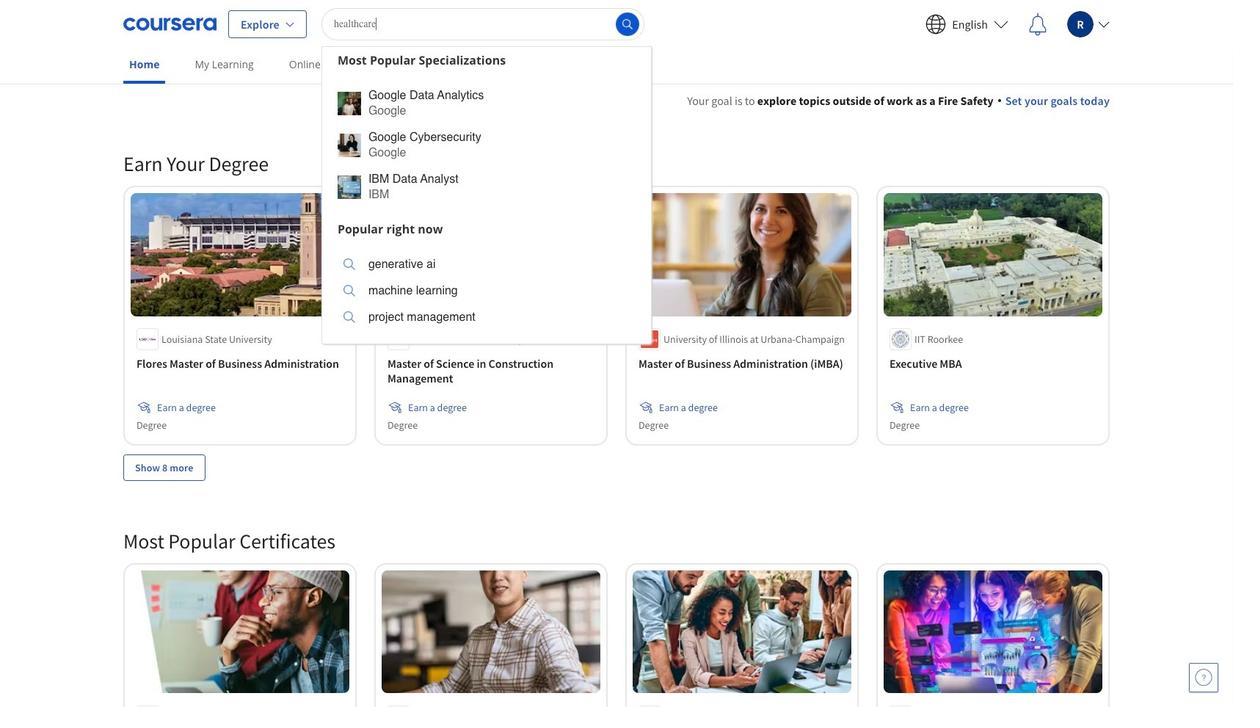 Task type: describe. For each thing, give the bounding box(es) containing it.
coursera image
[[123, 12, 217, 36]]



Task type: locate. For each thing, give the bounding box(es) containing it.
most popular certificates collection element
[[115, 504, 1119, 707]]

earn your degree collection element
[[115, 127, 1119, 504]]

1 vertical spatial list box
[[322, 242, 651, 343]]

list box
[[322, 73, 651, 216], [322, 242, 651, 343]]

0 vertical spatial list box
[[322, 73, 651, 216]]

1 list box from the top
[[322, 73, 651, 216]]

suggestion image image
[[338, 91, 361, 115], [338, 133, 361, 157], [338, 175, 361, 199], [344, 259, 355, 270], [344, 285, 355, 297], [344, 311, 355, 323]]

autocomplete results list box
[[322, 46, 652, 344]]

help center image
[[1196, 669, 1213, 687]]

What do you want to learn? text field
[[322, 8, 645, 40]]

None search field
[[322, 8, 652, 344]]

main content
[[0, 74, 1234, 707]]

2 list box from the top
[[322, 242, 651, 343]]



Task type: vqa. For each thing, say whether or not it's contained in the screenshot.
2nd list box
yes



